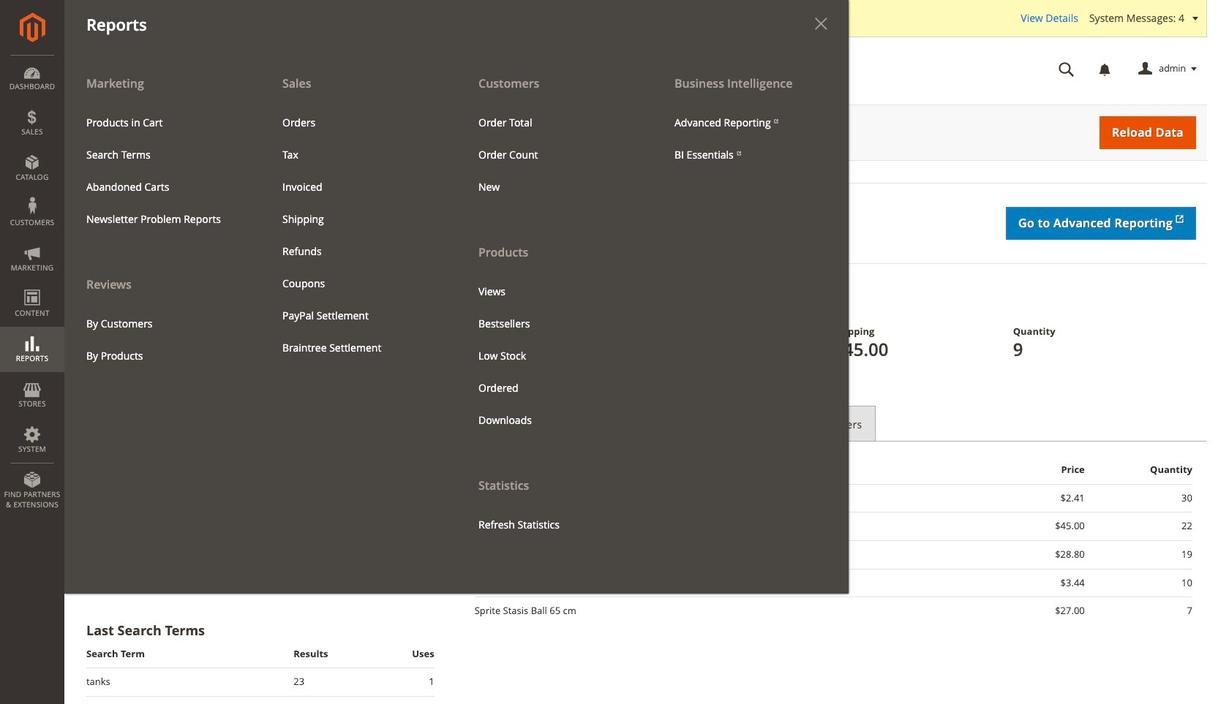 Task type: locate. For each thing, give the bounding box(es) containing it.
menu bar
[[0, 0, 849, 594]]

menu
[[64, 67, 849, 594], [64, 67, 261, 372], [457, 67, 653, 541], [75, 107, 250, 236], [272, 107, 446, 364], [468, 107, 642, 203], [664, 107, 838, 171], [468, 276, 642, 437], [75, 308, 250, 372]]



Task type: vqa. For each thing, say whether or not it's contained in the screenshot.
menu bar
yes



Task type: describe. For each thing, give the bounding box(es) containing it.
magento admin panel image
[[19, 12, 45, 42]]



